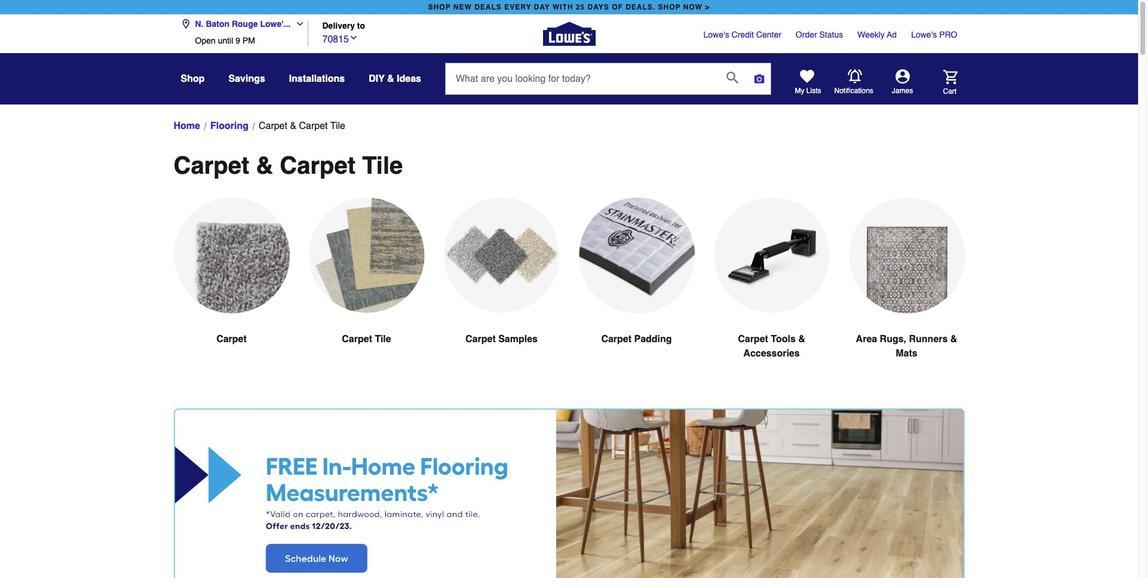 Task type: locate. For each thing, give the bounding box(es) containing it.
every
[[504, 3, 531, 11]]

70815 button
[[322, 31, 358, 46]]

open until 9 pm
[[195, 36, 255, 45]]

area
[[856, 334, 877, 345]]

lowe's
[[703, 30, 729, 39], [911, 30, 937, 39]]

tile
[[330, 121, 345, 131], [362, 152, 403, 179], [375, 334, 391, 345]]

2 lowe's from the left
[[911, 30, 937, 39]]

with
[[553, 3, 573, 11]]

0 horizontal spatial chevron down image
[[290, 19, 305, 29]]

a swatch of gray carpet. image
[[174, 198, 289, 314]]

chevron down image down to
[[349, 33, 358, 42]]

1 horizontal spatial lowe's
[[911, 30, 937, 39]]

now
[[683, 3, 703, 11]]

carpet
[[259, 121, 287, 131], [299, 121, 328, 131], [174, 152, 249, 179], [280, 152, 355, 179], [216, 334, 247, 345], [342, 334, 372, 345], [465, 334, 496, 345], [601, 334, 631, 345], [738, 334, 768, 345]]

1 horizontal spatial chevron down image
[[349, 33, 358, 42]]

home link
[[174, 119, 200, 133]]

2 vertical spatial tile
[[375, 334, 391, 345]]

carpet inside carpet padding link
[[601, 334, 631, 345]]

carpet tile
[[342, 334, 391, 345]]

credit
[[732, 30, 754, 39]]

james
[[892, 87, 913, 95]]

weekly ad
[[857, 30, 897, 39]]

0 horizontal spatial lowe's
[[703, 30, 729, 39]]

until
[[218, 36, 233, 45]]

baton
[[206, 19, 229, 29]]

0 horizontal spatial shop
[[428, 3, 451, 11]]

my
[[795, 87, 804, 95]]

carpet padding link
[[579, 198, 694, 375]]

home
[[174, 121, 200, 131]]

tools
[[771, 334, 796, 345]]

carpet inside carpet tools & accessories
[[738, 334, 768, 345]]

deals.
[[626, 3, 655, 11]]

1 horizontal spatial shop
[[658, 3, 681, 11]]

lowe's home improvement logo image
[[543, 7, 595, 60]]

camera image
[[753, 73, 765, 85]]

&
[[387, 73, 394, 84], [290, 121, 296, 131], [256, 152, 273, 179], [798, 334, 805, 345], [950, 334, 957, 345]]

None search field
[[445, 63, 771, 106]]

lowe's home improvement lists image
[[800, 69, 814, 84]]

weekly
[[857, 30, 885, 39]]

carpet & carpet tile down installations button
[[259, 121, 345, 131]]

a distressed dark gray patterned area rug. image
[[849, 198, 965, 314]]

location image
[[181, 19, 190, 29]]

accessories
[[743, 348, 800, 359]]

& inside carpet tools & accessories
[[798, 334, 805, 345]]

carpet & carpet tile
[[259, 121, 345, 131], [174, 152, 403, 179]]

9
[[235, 36, 240, 45]]

installations button
[[289, 68, 345, 90]]

carpet tile link
[[309, 198, 424, 375]]

1 vertical spatial tile
[[362, 152, 403, 179]]

chevron down image left delivery
[[290, 19, 305, 29]]

1 lowe's from the left
[[703, 30, 729, 39]]

carpet tools & accessories
[[738, 334, 805, 359]]

shop left new in the top of the page
[[428, 3, 451, 11]]

center
[[756, 30, 781, 39]]

& down carpet & carpet tile link
[[256, 152, 273, 179]]

status
[[819, 30, 843, 39]]

carpet padding
[[601, 334, 672, 345]]

lowe's left credit
[[703, 30, 729, 39]]

order status link
[[796, 29, 843, 41]]

an assortment of carpet tile in various colors. image
[[309, 198, 424, 313]]

& right tools
[[798, 334, 805, 345]]

& right runners
[[950, 334, 957, 345]]

1 vertical spatial chevron down image
[[349, 33, 358, 42]]

0 vertical spatial tile
[[330, 121, 345, 131]]

carpet & carpet tile down carpet & carpet tile link
[[174, 152, 403, 179]]

lowe's left pro
[[911, 30, 937, 39]]

lowe'...
[[260, 19, 290, 29]]

ad
[[887, 30, 897, 39]]

carpet tools & accessories link
[[714, 198, 829, 390]]

chevron down image
[[290, 19, 305, 29], [349, 33, 358, 42]]

savings button
[[229, 68, 265, 90]]

delivery to
[[322, 21, 365, 31]]

& right diy
[[387, 73, 394, 84]]

diy & ideas
[[369, 73, 421, 84]]

lists
[[806, 87, 821, 95]]

days
[[588, 3, 609, 11]]

of
[[612, 3, 623, 11]]

area rugs, runners & mats link
[[849, 198, 965, 390]]

carpet link
[[174, 198, 289, 375]]

shop left now
[[658, 3, 681, 11]]

a black aluminum carpet knee kicker. image
[[714, 198, 829, 313]]

james button
[[874, 69, 931, 96]]

shop
[[428, 3, 451, 11], [658, 3, 681, 11]]

carpet samples
[[465, 334, 538, 345]]

cart button
[[926, 70, 957, 96]]

carpet samples link
[[444, 198, 559, 375]]

0 vertical spatial chevron down image
[[290, 19, 305, 29]]

lowe's for lowe's credit center
[[703, 30, 729, 39]]

ideas
[[397, 73, 421, 84]]

rugs,
[[880, 334, 906, 345]]

my lists link
[[795, 69, 821, 96]]

& inside area rugs, runners & mats
[[950, 334, 957, 345]]

lowe's home improvement notification center image
[[847, 69, 862, 84]]



Task type: vqa. For each thing, say whether or not it's contained in the screenshot.
'step 6: drill for the hardware' button
no



Task type: describe. For each thing, give the bounding box(es) containing it.
n. baton rouge lowe'...
[[195, 19, 290, 29]]

delivery
[[322, 21, 355, 31]]

lowe's credit center
[[703, 30, 781, 39]]

my lists
[[795, 87, 821, 95]]

lowe's pro link
[[911, 29, 957, 41]]

2 shop from the left
[[658, 3, 681, 11]]

order
[[796, 30, 817, 39]]

carpet inside "carpet samples" link
[[465, 334, 496, 345]]

shop button
[[181, 68, 205, 90]]

order status
[[796, 30, 843, 39]]

lowe's pro
[[911, 30, 957, 39]]

lowe's home improvement cart image
[[943, 70, 957, 84]]

chevron down image inside 70815 button
[[349, 33, 358, 42]]

pro
[[939, 30, 957, 39]]

three carpet samples in light gray, gray and off-white. image
[[444, 198, 559, 313]]

70815
[[322, 34, 349, 45]]

advertisement region
[[174, 409, 965, 578]]

n. baton rouge lowe'... button
[[181, 12, 310, 36]]

open
[[195, 36, 216, 45]]

search image
[[726, 72, 738, 84]]

padding
[[634, 334, 672, 345]]

1 shop from the left
[[428, 3, 451, 11]]

& inside 'button'
[[387, 73, 394, 84]]

flooring
[[210, 121, 248, 131]]

pm
[[242, 36, 255, 45]]

diy
[[369, 73, 385, 84]]

runners
[[909, 334, 948, 345]]

to
[[357, 21, 365, 31]]

Search Query text field
[[446, 63, 717, 94]]

new
[[453, 3, 472, 11]]

>
[[705, 3, 710, 11]]

lowe's for lowe's pro
[[911, 30, 937, 39]]

diy & ideas button
[[369, 68, 421, 90]]

the corner of a stainmaster carpet padding. image
[[579, 198, 694, 314]]

rouge
[[232, 19, 258, 29]]

mats
[[896, 348, 917, 359]]

area rugs, runners & mats
[[856, 334, 957, 359]]

shop
[[181, 73, 205, 84]]

weekly ad link
[[857, 29, 897, 41]]

n.
[[195, 19, 203, 29]]

shop new deals every day with 25 days of deals. shop now >
[[428, 3, 710, 11]]

samples
[[498, 334, 538, 345]]

shop new deals every day with 25 days of deals. shop now > link
[[426, 0, 712, 14]]

deals
[[474, 3, 502, 11]]

cart
[[943, 87, 957, 95]]

flooring link
[[210, 119, 248, 133]]

day
[[534, 3, 550, 11]]

lowe's credit center link
[[703, 29, 781, 41]]

carpet & carpet tile link
[[259, 119, 345, 133]]

carpet inside 'carpet' link
[[216, 334, 247, 345]]

25
[[576, 3, 585, 11]]

savings
[[229, 73, 265, 84]]

notifications
[[834, 87, 873, 95]]

carpet inside carpet tile link
[[342, 334, 372, 345]]

0 vertical spatial carpet & carpet tile
[[259, 121, 345, 131]]

installations
[[289, 73, 345, 84]]

& down installations button
[[290, 121, 296, 131]]

1 vertical spatial carpet & carpet tile
[[174, 152, 403, 179]]



